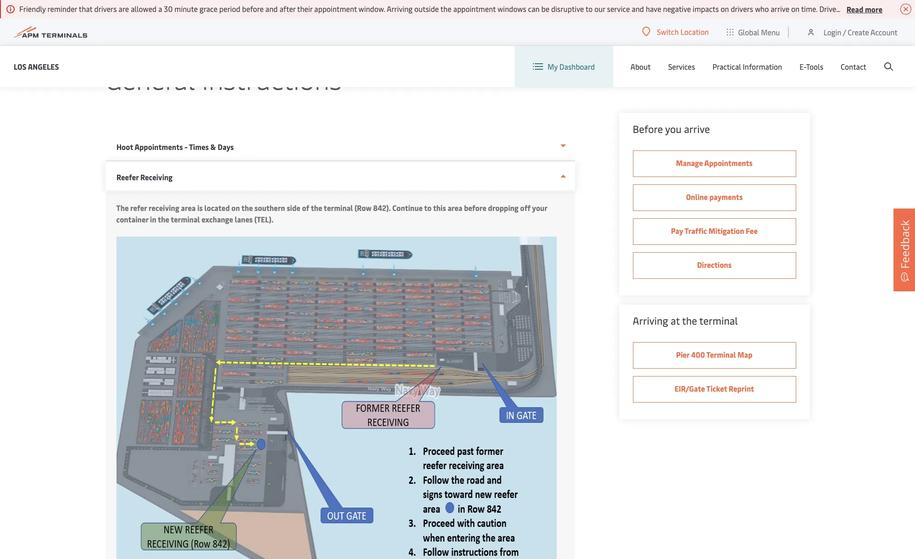 Task type: locate. For each thing, give the bounding box(es) containing it.
read more
[[847, 4, 883, 14]]

appointments for manage
[[705, 158, 753, 168]]

and left 'have'
[[632, 4, 644, 14]]

(row
[[355, 203, 372, 213]]

los angeles > general instructions
[[105, 32, 207, 40]]

1 horizontal spatial arriving
[[633, 314, 669, 328]]

los angeles
[[14, 61, 59, 71]]

more
[[866, 4, 883, 14]]

400
[[692, 350, 705, 360]]

1 horizontal spatial angeles
[[117, 32, 139, 40]]

&
[[210, 142, 216, 152]]

0 vertical spatial angeles
[[117, 32, 139, 40]]

dashboard
[[560, 62, 595, 72]]

feedback
[[898, 220, 913, 269]]

0 horizontal spatial los angeles link
[[14, 61, 59, 72]]

0 vertical spatial before
[[242, 4, 264, 14]]

can
[[528, 4, 540, 14]]

southern
[[255, 203, 285, 213]]

that
[[79, 4, 93, 14], [845, 4, 858, 14]]

appointments
[[134, 142, 183, 152], [705, 158, 753, 168]]

container
[[116, 214, 148, 224]]

this
[[433, 203, 446, 213]]

arriving right the window.
[[387, 4, 413, 14]]

on inside the refer receiving area is located on the southern side of the terminal (row 842). continue to this area before dropping off your container in the terminal exchange lanes (tel).
[[232, 203, 240, 213]]

0 vertical spatial appointments
[[134, 142, 183, 152]]

arriving
[[387, 4, 413, 14], [633, 314, 669, 328]]

1 horizontal spatial that
[[845, 4, 858, 14]]

appointments left the -
[[134, 142, 183, 152]]

terminal down is
[[171, 214, 200, 224]]

about button
[[631, 46, 651, 87]]

services button
[[669, 46, 696, 87]]

los inside los angeles link
[[14, 61, 26, 71]]

on right 'impacts'
[[721, 4, 729, 14]]

1 horizontal spatial terminal
[[324, 203, 353, 213]]

eir/gate ticket reprint link
[[633, 376, 797, 403]]

0 horizontal spatial and
[[266, 4, 278, 14]]

general right > at the top of page
[[148, 32, 170, 40]]

1 horizontal spatial area
[[448, 203, 463, 213]]

arrive right you
[[685, 122, 710, 136]]

appointments inside dropdown button
[[134, 142, 183, 152]]

login / create account link
[[807, 18, 898, 45]]

to left our
[[586, 4, 593, 14]]

0 horizontal spatial angeles
[[28, 61, 59, 71]]

0 horizontal spatial on
[[232, 203, 240, 213]]

1 horizontal spatial and
[[632, 4, 644, 14]]

your
[[532, 203, 548, 213]]

switch
[[657, 27, 679, 37]]

general instructions
[[105, 61, 342, 97]]

0 horizontal spatial area
[[181, 203, 196, 213]]

before left dropping on the top right
[[464, 203, 487, 213]]

reefer receiving element
[[105, 191, 575, 559]]

1 horizontal spatial to
[[586, 4, 593, 14]]

on up lanes
[[232, 203, 240, 213]]

1 vertical spatial arriving
[[633, 314, 669, 328]]

1 horizontal spatial los angeles link
[[105, 32, 139, 40]]

allowed
[[131, 4, 157, 14]]

on left time.
[[792, 4, 800, 14]]

0 vertical spatial los
[[105, 32, 115, 40]]

arriving left at
[[633, 314, 669, 328]]

services
[[669, 62, 696, 72]]

1 horizontal spatial los
[[105, 32, 115, 40]]

global
[[739, 27, 760, 37]]

los angeles link
[[105, 32, 139, 40], [14, 61, 59, 72]]

hoot appointments - times & days
[[116, 142, 234, 152]]

manage appointments link
[[633, 151, 797, 177]]

1 vertical spatial angeles
[[28, 61, 59, 71]]

-
[[184, 142, 187, 152]]

0 horizontal spatial appointments
[[134, 142, 183, 152]]

exchange
[[202, 214, 233, 224]]

and left after
[[266, 4, 278, 14]]

location
[[681, 27, 709, 37]]

arrive right "who"
[[771, 4, 790, 14]]

fee
[[746, 226, 758, 236]]

0 horizontal spatial appointment
[[315, 4, 357, 14]]

arrive up login / create account
[[860, 4, 879, 14]]

2 horizontal spatial terminal
[[700, 314, 738, 328]]

pier 400 terminal map
[[677, 350, 753, 360]]

0 horizontal spatial los
[[14, 61, 26, 71]]

area left is
[[181, 203, 196, 213]]

1 vertical spatial terminal
[[171, 214, 200, 224]]

2 outside from the left
[[881, 4, 905, 14]]

times
[[189, 142, 209, 152]]

that right drivers
[[845, 4, 858, 14]]

drivers left 'are' at the left top
[[94, 4, 117, 14]]

2 vertical spatial terminal
[[700, 314, 738, 328]]

appointments up 'payments'
[[705, 158, 753, 168]]

2 drivers from the left
[[731, 4, 754, 14]]

contact button
[[841, 46, 867, 87]]

e-tools button
[[800, 46, 824, 87]]

general
[[148, 32, 170, 40], [105, 61, 195, 97]]

0 horizontal spatial to
[[424, 203, 432, 213]]

1 vertical spatial los angeles link
[[14, 61, 59, 72]]

0 horizontal spatial drivers
[[94, 4, 117, 14]]

who
[[755, 4, 769, 14]]

terminal
[[324, 203, 353, 213], [171, 214, 200, 224], [700, 314, 738, 328]]

period
[[219, 4, 240, 14]]

angeles
[[117, 32, 139, 40], [28, 61, 59, 71]]

refer
[[130, 203, 147, 213]]

in
[[150, 214, 156, 224]]

0 vertical spatial to
[[586, 4, 593, 14]]

general down > at the top of page
[[105, 61, 195, 97]]

1 vertical spatial appointments
[[705, 158, 753, 168]]

my dashboard button
[[533, 46, 595, 87]]

1 horizontal spatial drivers
[[731, 4, 754, 14]]

appointment
[[315, 4, 357, 14], [454, 4, 496, 14]]

feedback button
[[894, 209, 916, 291]]

0 vertical spatial los angeles link
[[105, 32, 139, 40]]

disruptive
[[552, 4, 584, 14]]

login / create account
[[824, 27, 898, 37]]

arrive
[[771, 4, 790, 14], [860, 4, 879, 14], [685, 122, 710, 136]]

0 vertical spatial general
[[148, 32, 170, 40]]

>
[[143, 32, 147, 40]]

on
[[721, 4, 729, 14], [792, 4, 800, 14], [232, 203, 240, 213]]

terminal up terminal
[[700, 314, 738, 328]]

1 area from the left
[[181, 203, 196, 213]]

friendly
[[19, 4, 46, 14]]

1 outside from the left
[[415, 4, 439, 14]]

1 appointment from the left
[[315, 4, 357, 14]]

drivers left "who"
[[731, 4, 754, 14]]

1 horizontal spatial on
[[721, 4, 729, 14]]

about
[[631, 62, 651, 72]]

1 vertical spatial before
[[464, 203, 487, 213]]

online
[[686, 192, 708, 202]]

to left this
[[424, 203, 432, 213]]

area
[[181, 203, 196, 213], [448, 203, 463, 213]]

1 vertical spatial los
[[14, 61, 26, 71]]

that right reminder
[[79, 4, 93, 14]]

area right this
[[448, 203, 463, 213]]

switch location button
[[643, 27, 709, 37]]

2 area from the left
[[448, 203, 463, 213]]

before right period
[[242, 4, 264, 14]]

0 horizontal spatial arriving
[[387, 4, 413, 14]]

0 horizontal spatial terminal
[[171, 214, 200, 224]]

pay
[[671, 226, 684, 236]]

los
[[105, 32, 115, 40], [14, 61, 26, 71]]

appointment left windows
[[454, 4, 496, 14]]

outside
[[415, 4, 439, 14], [881, 4, 905, 14]]

days
[[218, 142, 234, 152]]

1 horizontal spatial appointment
[[454, 4, 496, 14]]

0 vertical spatial terminal
[[324, 203, 353, 213]]

terminal left the (row
[[324, 203, 353, 213]]

1 horizontal spatial before
[[464, 203, 487, 213]]

pier 400 terminal map link
[[633, 342, 797, 369]]

0 horizontal spatial before
[[242, 4, 264, 14]]

arriving at the terminal
[[633, 314, 738, 328]]

receiving
[[140, 172, 172, 182]]

angeles for los angeles > general instructions
[[117, 32, 139, 40]]

service
[[607, 4, 630, 14]]

pier
[[677, 350, 690, 360]]

0 horizontal spatial that
[[79, 4, 93, 14]]

1 horizontal spatial appointments
[[705, 158, 753, 168]]

eir/gate ticket reprint
[[675, 384, 755, 394]]

appointment right their
[[315, 4, 357, 14]]

reefer receiving
[[116, 172, 172, 182]]

0 horizontal spatial outside
[[415, 4, 439, 14]]

information
[[743, 62, 783, 72]]

1 horizontal spatial outside
[[881, 4, 905, 14]]

1 vertical spatial to
[[424, 203, 432, 213]]

the
[[441, 4, 452, 14], [907, 4, 916, 14], [242, 203, 253, 213], [311, 203, 322, 213], [158, 214, 169, 224], [682, 314, 698, 328]]

1 and from the left
[[266, 4, 278, 14]]

1 vertical spatial general
[[105, 61, 195, 97]]

driver information image
[[0, 0, 916, 28]]



Task type: describe. For each thing, give the bounding box(es) containing it.
their
[[297, 4, 313, 14]]

reefer receiving image
[[116, 237, 557, 559]]

pay traffic mitigation fee link
[[633, 218, 797, 245]]

minute
[[175, 4, 198, 14]]

login
[[824, 27, 842, 37]]

be
[[542, 4, 550, 14]]

drivers
[[820, 4, 843, 14]]

angeles for los angeles
[[28, 61, 59, 71]]

reminder
[[48, 4, 77, 14]]

payments
[[710, 192, 743, 202]]

30
[[164, 4, 173, 14]]

hoot appointments - times & days button
[[105, 131, 575, 162]]

0 vertical spatial instructions
[[172, 32, 207, 40]]

our
[[595, 4, 606, 14]]

practical
[[713, 62, 742, 72]]

a
[[158, 4, 162, 14]]

after
[[280, 4, 296, 14]]

time.
[[802, 4, 818, 14]]

0 horizontal spatial arrive
[[685, 122, 710, 136]]

negative
[[663, 4, 691, 14]]

reprint
[[729, 384, 755, 394]]

directions
[[698, 260, 732, 270]]

tools
[[807, 62, 824, 72]]

manage appointments
[[677, 158, 753, 168]]

before inside the refer receiving area is located on the southern side of the terminal (row 842). continue to this area before dropping off your container in the terminal exchange lanes (tel).
[[464, 203, 487, 213]]

are
[[119, 4, 129, 14]]

e-
[[800, 62, 807, 72]]

online payments link
[[633, 185, 797, 211]]

have
[[646, 4, 662, 14]]

global menu
[[739, 27, 780, 37]]

of
[[302, 203, 310, 213]]

dropping
[[488, 203, 519, 213]]

friendly reminder that drivers are allowed a 30 minute grace period before and after their appointment window. arriving outside the appointment windows can be disruptive to our service and have negative impacts on drivers who arrive on time. drivers that arrive outside the
[[19, 4, 916, 14]]

the refer receiving area is located on the southern side of the terminal (row 842). continue to this area before dropping off your container in the terminal exchange lanes (tel).
[[116, 203, 548, 224]]

los for los angeles
[[14, 61, 26, 71]]

lanes
[[235, 214, 253, 224]]

mitigation
[[709, 226, 745, 236]]

before you arrive
[[633, 122, 710, 136]]

1 drivers from the left
[[94, 4, 117, 14]]

reefer receiving button
[[105, 162, 575, 191]]

2 horizontal spatial arrive
[[860, 4, 879, 14]]

2 horizontal spatial on
[[792, 4, 800, 14]]

create
[[848, 27, 870, 37]]

global menu button
[[718, 18, 790, 46]]

traffic
[[685, 226, 708, 236]]

map
[[738, 350, 753, 360]]

at
[[671, 314, 680, 328]]

window.
[[359, 4, 385, 14]]

ticket
[[707, 384, 728, 394]]

to inside the refer receiving area is located on the southern side of the terminal (row 842). continue to this area before dropping off your container in the terminal exchange lanes (tel).
[[424, 203, 432, 213]]

practical information button
[[713, 46, 783, 87]]

practical information
[[713, 62, 783, 72]]

terminal
[[707, 350, 736, 360]]

2 appointment from the left
[[454, 4, 496, 14]]

/
[[843, 27, 847, 37]]

receiving
[[149, 203, 179, 213]]

located
[[204, 203, 230, 213]]

read more button
[[847, 3, 883, 15]]

0 vertical spatial arriving
[[387, 4, 413, 14]]

1 that from the left
[[79, 4, 93, 14]]

you
[[666, 122, 682, 136]]

impacts
[[693, 4, 719, 14]]

read
[[847, 4, 864, 14]]

reefer
[[116, 172, 139, 182]]

my
[[548, 62, 558, 72]]

the
[[116, 203, 129, 213]]

online payments
[[686, 192, 743, 202]]

is
[[197, 203, 203, 213]]

pay traffic mitigation fee
[[671, 226, 758, 236]]

windows
[[498, 4, 527, 14]]

continue
[[393, 203, 423, 213]]

close alert image
[[901, 4, 912, 15]]

off
[[521, 203, 531, 213]]

my dashboard
[[548, 62, 595, 72]]

appointments for hoot
[[134, 142, 183, 152]]

2 that from the left
[[845, 4, 858, 14]]

hoot
[[116, 142, 133, 152]]

account
[[871, 27, 898, 37]]

contact
[[841, 62, 867, 72]]

side
[[287, 203, 301, 213]]

1 vertical spatial instructions
[[202, 61, 342, 97]]

los for los angeles > general instructions
[[105, 32, 115, 40]]

2 and from the left
[[632, 4, 644, 14]]

manage
[[677, 158, 703, 168]]

1 horizontal spatial arrive
[[771, 4, 790, 14]]



Task type: vqa. For each thing, say whether or not it's contained in the screenshot.
in
yes



